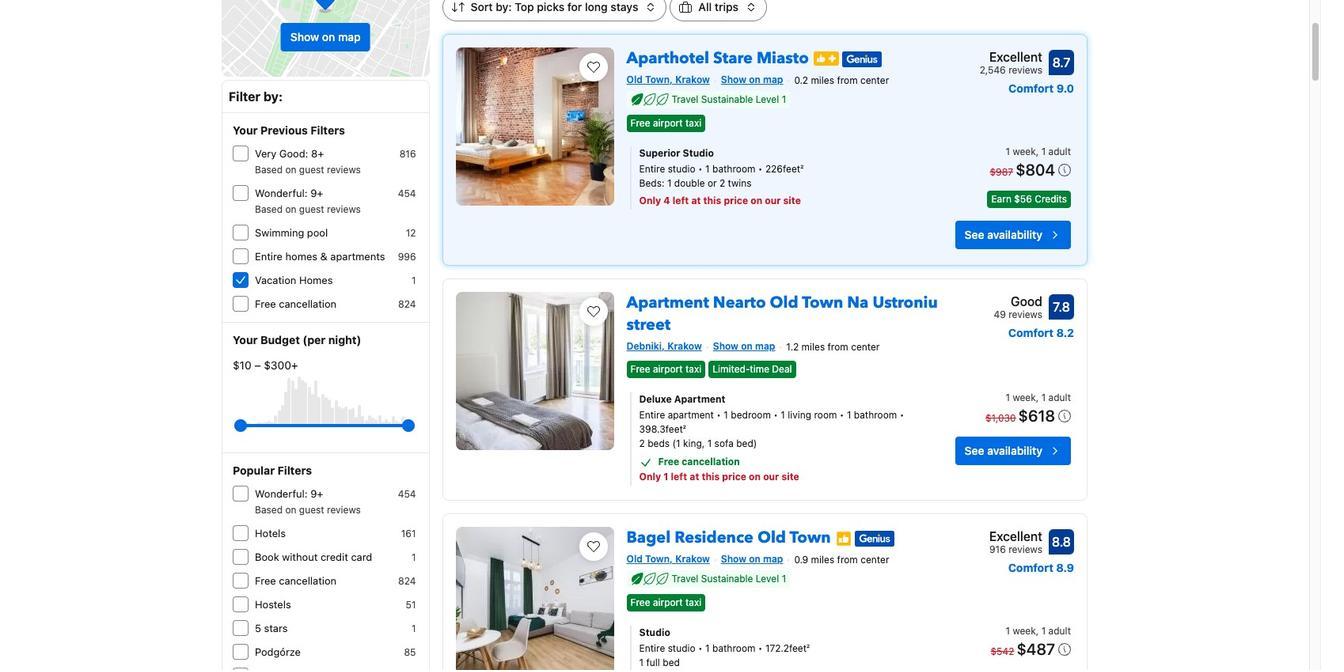 Task type: locate. For each thing, give the bounding box(es) containing it.
bagel residence old town image
[[456, 528, 614, 671]]

sustainable
[[701, 93, 753, 105], [701, 573, 753, 585]]

8.8
[[1052, 536, 1071, 550]]

0 vertical spatial 1 week , 1 adult
[[1006, 146, 1071, 158]]

based on guest reviews
[[255, 164, 361, 176], [255, 204, 361, 215], [255, 504, 361, 516]]

1 vertical spatial wonderful: 9+
[[255, 488, 324, 500]]

1 vertical spatial level
[[756, 573, 779, 585]]

town, down bagel at the bottom
[[645, 554, 673, 566]]

center
[[861, 74, 890, 86], [851, 341, 880, 353], [861, 554, 890, 566]]

from for bagel residence old town
[[837, 554, 858, 566]]

1.2 miles from center
[[787, 341, 880, 353]]

0 vertical spatial town
[[802, 292, 844, 314]]

161
[[401, 528, 416, 540]]

1 excellent from the top
[[990, 50, 1043, 64]]

0 horizontal spatial by:
[[264, 89, 283, 104]]

apartment up street
[[627, 292, 709, 314]]

sustainable down stare
[[701, 93, 753, 105]]

filters up 8+
[[311, 124, 345, 137]]

very good: 8+
[[255, 147, 324, 160]]

2 vertical spatial adult
[[1049, 626, 1071, 638]]

2 airport from the top
[[653, 364, 683, 376]]

0 vertical spatial our
[[765, 195, 781, 207]]

1 vertical spatial town,
[[645, 554, 673, 566]]

0 vertical spatial free airport taxi
[[631, 117, 702, 129]]

based on guest reviews up hotels
[[255, 504, 361, 516]]

filters right popular in the bottom of the page
[[278, 464, 312, 478]]

2 vertical spatial week
[[1013, 626, 1036, 638]]

center right 0.9
[[861, 554, 890, 566]]

travel sustainable level 1 down stare
[[672, 93, 787, 105]]

entire up the vacation
[[255, 250, 283, 263]]

2 taxi from the top
[[686, 364, 702, 376]]

1 vertical spatial airport
[[653, 364, 683, 376]]

taxi for stare
[[686, 117, 702, 129]]

podgórze
[[255, 646, 301, 659]]

genius discounts available at this property. image
[[842, 51, 882, 67], [842, 51, 882, 67], [855, 531, 895, 547], [855, 531, 895, 547]]

2 adult from the top
[[1049, 392, 1071, 404]]

adult up $804 at the right of the page
[[1049, 146, 1071, 158]]

2 vertical spatial ,
[[1036, 626, 1039, 638]]

1 vertical spatial price
[[722, 471, 747, 483]]

cancellation up only 1 left at this price on our site
[[682, 456, 740, 468]]

1 vertical spatial see availability
[[965, 445, 1043, 458]]

2 , from the top
[[1036, 392, 1039, 404]]

0 vertical spatial apartment
[[627, 292, 709, 314]]

excellent inside the excellent 2,546 reviews
[[990, 50, 1043, 64]]

deluxe
[[639, 394, 672, 406]]

studio inside studio entire studio • 1 bathroom • 172.2feet² 1 full bed
[[639, 628, 671, 639]]

sustainable for residence
[[701, 573, 753, 585]]

1 week , 1 adult up $618
[[1006, 392, 1071, 404]]

show for 8.7
[[721, 74, 747, 86]]

credit
[[321, 551, 348, 564]]

0 vertical spatial see availability link
[[956, 221, 1071, 250]]

1 9+ from the top
[[311, 187, 324, 200]]

your up $10
[[233, 333, 258, 347]]

beds
[[648, 438, 670, 450]]

1 up $987
[[1006, 146, 1011, 158]]

1 based from the top
[[255, 164, 283, 176]]

based on guest reviews down 8+
[[255, 164, 361, 176]]

your
[[233, 124, 258, 137], [233, 333, 258, 347]]

0 vertical spatial see availability
[[965, 228, 1043, 242]]

1 vertical spatial see availability link
[[956, 437, 1071, 466]]

adult for $487
[[1049, 626, 1071, 638]]

travel for aparthotel
[[672, 93, 699, 105]]

&
[[320, 250, 328, 263]]

free airport taxi for aparthotel
[[631, 117, 702, 129]]

1 week , 1 adult up $804 at the right of the page
[[1006, 146, 1071, 158]]

free cancellation down 'king,'
[[659, 456, 740, 468]]

travel down aparthotel
[[672, 93, 699, 105]]

2 vertical spatial taxi
[[686, 597, 702, 609]]

0 vertical spatial based on guest reviews
[[255, 164, 361, 176]]

2 old town, krakow from the top
[[627, 554, 710, 566]]

1 horizontal spatial 2
[[720, 178, 726, 189]]

cancellation down book without credit card
[[279, 575, 337, 588]]

0 vertical spatial studio
[[683, 147, 714, 159]]

$56
[[1015, 193, 1033, 205]]

na
[[848, 292, 869, 314]]

miles right 0.2
[[811, 74, 835, 86]]

1 vertical spatial taxi
[[686, 364, 702, 376]]

trips
[[715, 0, 739, 13]]

free cancellation
[[255, 298, 337, 310], [659, 456, 740, 468], [255, 575, 337, 588]]

1 old town, krakow from the top
[[627, 74, 710, 86]]

0 vertical spatial old town, krakow
[[627, 74, 710, 86]]

airport for aparthotel
[[653, 117, 683, 129]]

studio up full
[[639, 628, 671, 639]]

taxi up studio entire studio • 1 bathroom • 172.2feet² 1 full bed
[[686, 597, 702, 609]]

town inside apartment nearto old town na ustroniu street
[[802, 292, 844, 314]]

2 your from the top
[[233, 333, 258, 347]]

apartments
[[331, 250, 385, 263]]

based up swimming
[[255, 204, 283, 215]]

this property is part of our preferred partner program. it's committed to providing excellent service and good value. it'll pay us a higher commission if you make a booking. image
[[836, 531, 852, 547], [836, 531, 852, 547]]

1 vertical spatial wonderful:
[[255, 488, 308, 500]]

2 week from the top
[[1013, 392, 1036, 404]]

this down sofa
[[702, 471, 720, 483]]

1 vertical spatial excellent
[[990, 530, 1043, 544]]

3 based on guest reviews from the top
[[255, 504, 361, 516]]

2 availability from the top
[[988, 445, 1043, 458]]

reviews
[[1009, 64, 1043, 76], [327, 164, 361, 176], [327, 204, 361, 215], [1009, 309, 1043, 321], [327, 504, 361, 516], [1009, 544, 1043, 556]]

3 , from the top
[[1036, 626, 1039, 638]]

this property is part of our preferred plus program. it's committed to providing outstanding service and excellent value. it'll pay us a higher commission if you make a booking. image
[[814, 51, 839, 65]]

1 vertical spatial 824
[[398, 576, 416, 588]]

2 vertical spatial center
[[861, 554, 890, 566]]

0 vertical spatial ,
[[1036, 146, 1039, 158]]

1 level from the top
[[756, 93, 779, 105]]

comfort for aparthotel stare miasto
[[1009, 82, 1054, 95]]

1 only from the top
[[639, 195, 661, 207]]

2 travel from the top
[[672, 573, 699, 585]]

1 week from the top
[[1013, 146, 1036, 158]]

1 guest from the top
[[299, 164, 324, 176]]

1 studio from the top
[[668, 163, 696, 175]]

3 free airport taxi from the top
[[631, 597, 702, 609]]

1 , from the top
[[1036, 146, 1039, 158]]

2 inside entire apartment • 1 bedroom • 1 living room • 1 bathroom • 398.3feet² 2 beds (1 king, 1 sofa bed)
[[639, 438, 645, 450]]

by: for filter
[[264, 89, 283, 104]]

1 sustainable from the top
[[701, 93, 753, 105]]

sustainable down bagel residence old town
[[701, 573, 753, 585]]

1 vertical spatial travel
[[672, 573, 699, 585]]

based on guest reviews up 'pool'
[[255, 204, 361, 215]]

group
[[241, 413, 408, 439]]

0 vertical spatial adult
[[1049, 146, 1071, 158]]

1 vertical spatial availability
[[988, 445, 1043, 458]]

level down "miasto"
[[756, 93, 779, 105]]

reviews up comfort 8.9
[[1009, 544, 1043, 556]]

1 up $618
[[1042, 392, 1046, 404]]

2 vertical spatial guest
[[299, 504, 324, 516]]

2 824 from the top
[[398, 576, 416, 588]]

homes
[[299, 274, 333, 287]]

0 vertical spatial wonderful: 9+
[[255, 187, 324, 200]]

1 town, from the top
[[645, 74, 673, 86]]

1 vertical spatial town
[[790, 528, 831, 549]]

availability down $56
[[988, 228, 1043, 242]]

9+ up 'pool'
[[311, 187, 324, 200]]

0 vertical spatial bathroom
[[713, 163, 756, 175]]

homes
[[286, 250, 318, 263]]

2 travel sustainable level 1 from the top
[[672, 573, 787, 585]]

old town, krakow for aparthotel
[[627, 74, 710, 86]]

$542
[[991, 647, 1015, 658]]

1 vertical spatial our
[[764, 471, 780, 483]]

apartment up apartment
[[674, 394, 726, 406]]

3 adult from the top
[[1049, 626, 1071, 638]]

travel sustainable level 1 down bagel residence old town
[[672, 573, 787, 585]]

0 vertical spatial 2
[[720, 178, 726, 189]]

studio
[[668, 163, 696, 175], [668, 643, 696, 655]]

2 vertical spatial free airport taxi
[[631, 597, 702, 609]]

bed)
[[737, 438, 757, 450]]

0 vertical spatial travel sustainable level 1
[[672, 93, 787, 105]]

3 guest from the top
[[299, 504, 324, 516]]

1 right room
[[847, 410, 852, 422]]

or
[[708, 178, 717, 189]]

aparthotel stare miasto image
[[456, 48, 614, 206]]

see
[[965, 228, 985, 242], [965, 445, 985, 458]]

1 vertical spatial free airport taxi
[[631, 364, 702, 376]]

0 vertical spatial by:
[[496, 0, 512, 13]]

0 vertical spatial free cancellation
[[255, 298, 337, 310]]

1 travel sustainable level 1 from the top
[[672, 93, 787, 105]]

1 vertical spatial bathroom
[[854, 410, 897, 422]]

on
[[322, 30, 335, 44], [749, 74, 761, 86], [285, 164, 297, 176], [751, 195, 763, 207], [285, 204, 297, 215], [741, 341, 753, 353], [749, 471, 761, 483], [285, 504, 297, 516], [749, 554, 761, 566]]

, for $487
[[1036, 626, 1039, 638]]

free down debniki,
[[631, 364, 651, 376]]

deal
[[772, 364, 792, 376]]

free cancellation down without
[[255, 575, 337, 588]]

1 airport from the top
[[653, 117, 683, 129]]

show inside button
[[290, 30, 319, 44]]

0 vertical spatial 824
[[398, 299, 416, 310]]

1 vertical spatial 1 week , 1 adult
[[1006, 392, 1071, 404]]

cancellation down the homes
[[279, 298, 337, 310]]

miles for aparthotel stare miasto
[[811, 74, 835, 86]]

0 vertical spatial at
[[692, 195, 701, 207]]

0 vertical spatial only
[[639, 195, 661, 207]]

swimming pool
[[255, 226, 328, 239]]

0 vertical spatial wonderful:
[[255, 187, 308, 200]]

room
[[814, 410, 837, 422]]

comfort down the excellent 2,546 reviews
[[1009, 82, 1054, 95]]

1 horizontal spatial studio
[[683, 147, 714, 159]]

1 your from the top
[[233, 124, 258, 137]]

town left 'na'
[[802, 292, 844, 314]]

1 down 161
[[412, 552, 416, 564]]

aparthotel
[[627, 48, 710, 69]]

0 vertical spatial excellent element
[[980, 48, 1043, 67]]

1 taxi from the top
[[686, 117, 702, 129]]

2 wonderful: 9+ from the top
[[255, 488, 324, 500]]

from
[[837, 74, 858, 86], [828, 341, 849, 353], [837, 554, 858, 566]]

earn
[[992, 193, 1012, 205]]

comfort for bagel residence old town
[[1009, 562, 1054, 575]]

guest
[[299, 164, 324, 176], [299, 204, 324, 215], [299, 504, 324, 516]]

2 9+ from the top
[[311, 488, 324, 500]]

2 right or
[[720, 178, 726, 189]]

bathroom right room
[[854, 410, 897, 422]]

0 vertical spatial airport
[[653, 117, 683, 129]]

2,546
[[980, 64, 1006, 76]]

reviews up 'pool'
[[327, 204, 361, 215]]

miles right 1.2
[[802, 341, 825, 353]]

1 adult from the top
[[1049, 146, 1071, 158]]

0 vertical spatial taxi
[[686, 117, 702, 129]]

0 vertical spatial based
[[255, 164, 283, 176]]

from down this property is part of our preferred plus program. it's committed to providing outstanding service and excellent value. it'll pay us a higher commission if you make a booking. icon
[[837, 74, 858, 86]]

1 vertical spatial left
[[671, 471, 688, 483]]

1 left sofa
[[708, 438, 712, 450]]

level
[[756, 93, 779, 105], [756, 573, 779, 585]]

0 vertical spatial center
[[861, 74, 890, 86]]

show on map for 8.7
[[721, 74, 784, 86]]

level for miasto
[[756, 93, 779, 105]]

1 vertical spatial 2
[[639, 438, 645, 450]]

from for aparthotel stare miasto
[[837, 74, 858, 86]]

apartment nearto old town na ustroniu street link
[[627, 286, 938, 336]]

2 excellent from the top
[[990, 530, 1043, 544]]

wonderful: 9+ down the very good: 8+
[[255, 187, 324, 200]]

0 vertical spatial studio
[[668, 163, 696, 175]]

2 1 week , 1 adult from the top
[[1006, 392, 1071, 404]]

1 vertical spatial this
[[702, 471, 720, 483]]

town up 0.9
[[790, 528, 831, 549]]

good:
[[279, 147, 308, 160]]

apartment nearto old town na ustroniu street
[[627, 292, 938, 336]]

town inside 'link'
[[790, 528, 831, 549]]

bed
[[663, 658, 680, 670]]

free cancellation down vacation homes
[[255, 298, 337, 310]]

0 vertical spatial site
[[784, 195, 801, 207]]

1 vertical spatial based
[[255, 204, 283, 215]]

excellent element up comfort 8.9
[[990, 528, 1043, 547]]

limited-
[[713, 364, 750, 376]]

level for old
[[756, 573, 779, 585]]

excellent up comfort 8.9
[[990, 530, 1043, 544]]

0 vertical spatial sustainable
[[701, 93, 753, 105]]

1 vertical spatial only
[[639, 471, 661, 483]]

comfort 8.9
[[1009, 562, 1075, 575]]

2 vertical spatial comfort
[[1009, 562, 1054, 575]]

credits
[[1035, 193, 1067, 205]]

1 availability from the top
[[988, 228, 1043, 242]]

hotels
[[255, 527, 286, 540]]

left right 4
[[673, 195, 689, 207]]

0 vertical spatial 454
[[398, 188, 416, 200]]

•
[[698, 163, 703, 175], [759, 163, 763, 175], [717, 410, 721, 422], [774, 410, 778, 422], [840, 410, 845, 422], [900, 410, 905, 422], [698, 643, 703, 655], [759, 643, 763, 655]]

2 level from the top
[[756, 573, 779, 585]]

bathroom down studio link
[[713, 643, 756, 655]]

454
[[398, 188, 416, 200], [398, 489, 416, 500]]

0 vertical spatial town,
[[645, 74, 673, 86]]

this property is part of our preferred plus program. it's committed to providing outstanding service and excellent value. it'll pay us a higher commission if you make a booking. image
[[814, 51, 839, 65]]

show on map inside button
[[290, 30, 361, 44]]

adult for $804
[[1049, 146, 1071, 158]]

1 1 week , 1 adult from the top
[[1006, 146, 1071, 158]]

1 vertical spatial center
[[851, 341, 880, 353]]

reviews up comfort 9.0
[[1009, 64, 1043, 76]]

see availability link down $56
[[956, 221, 1071, 250]]

town, down aparthotel
[[645, 74, 673, 86]]

0 vertical spatial level
[[756, 93, 779, 105]]

comfort down good 49 reviews
[[1009, 326, 1054, 340]]

travel sustainable level 1
[[672, 93, 787, 105], [672, 573, 787, 585]]

based for previous
[[255, 164, 283, 176]]

bathroom up twins
[[713, 163, 756, 175]]

very
[[255, 147, 277, 160]]

0 vertical spatial 9+
[[311, 187, 324, 200]]

2 town, from the top
[[645, 554, 673, 566]]

2 vertical spatial based
[[255, 504, 283, 516]]

based up hotels
[[255, 504, 283, 516]]

3 airport from the top
[[653, 597, 683, 609]]

1 vertical spatial miles
[[802, 341, 825, 353]]

studio inside studio entire studio • 1 bathroom • 172.2feet² 1 full bed
[[668, 643, 696, 655]]

filters
[[311, 124, 345, 137], [278, 464, 312, 478]]

1 vertical spatial ,
[[1036, 392, 1039, 404]]

2 based on guest reviews from the top
[[255, 204, 361, 215]]

map inside button
[[338, 30, 361, 44]]

krakow
[[676, 74, 710, 86], [668, 341, 702, 353], [676, 554, 710, 566]]

studio up double
[[668, 163, 696, 175]]

0 horizontal spatial studio
[[639, 628, 671, 639]]

availability
[[988, 228, 1043, 242], [988, 445, 1043, 458]]

studio link
[[639, 627, 907, 641]]

2 only from the top
[[639, 471, 661, 483]]

398.3feet²
[[639, 424, 687, 436]]

1 vertical spatial free cancellation
[[659, 456, 740, 468]]

our down 226feet²
[[765, 195, 781, 207]]

3 1 week , 1 adult from the top
[[1006, 626, 1071, 638]]

2 vertical spatial from
[[837, 554, 858, 566]]

1 free airport taxi from the top
[[631, 117, 702, 129]]

1 based on guest reviews from the top
[[255, 164, 361, 176]]

price inside superior studio entire studio • 1 bathroom • 226feet² beds: 1 double or 2 twins only 4 left at this price on our site
[[724, 195, 748, 207]]

free airport taxi
[[631, 117, 702, 129], [631, 364, 702, 376], [631, 597, 702, 609]]

1 see availability from the top
[[965, 228, 1043, 242]]

1 vertical spatial adult
[[1049, 392, 1071, 404]]

1 vertical spatial travel sustainable level 1
[[672, 573, 787, 585]]

2 studio from the top
[[668, 643, 696, 655]]

2 vertical spatial cancellation
[[279, 575, 337, 588]]

entire down the deluxe
[[639, 410, 665, 422]]

sustainable for stare
[[701, 93, 753, 105]]

824 down 996
[[398, 299, 416, 310]]

5
[[255, 622, 261, 635]]

3 based from the top
[[255, 504, 283, 516]]

1 vertical spatial guest
[[299, 204, 324, 215]]

adult
[[1049, 146, 1071, 158], [1049, 392, 1071, 404], [1049, 626, 1071, 638]]

excellent element up comfort 9.0
[[980, 48, 1043, 67]]

1 left bedroom on the right bottom of page
[[724, 410, 728, 422]]

2 wonderful: from the top
[[255, 488, 308, 500]]

1
[[782, 93, 787, 105], [1006, 146, 1011, 158], [1042, 146, 1046, 158], [706, 163, 710, 175], [667, 178, 672, 189], [412, 275, 416, 287], [1006, 392, 1011, 404], [1042, 392, 1046, 404], [724, 410, 728, 422], [781, 410, 785, 422], [847, 410, 852, 422], [708, 438, 712, 450], [664, 471, 669, 483], [412, 552, 416, 564], [782, 573, 787, 585], [412, 623, 416, 635], [1006, 626, 1011, 638], [1042, 626, 1046, 638], [706, 643, 710, 655], [639, 658, 644, 670]]

from right 0.9
[[837, 554, 858, 566]]

free airport taxi down debniki, krakow
[[631, 364, 702, 376]]

0 vertical spatial from
[[837, 74, 858, 86]]

price down twins
[[724, 195, 748, 207]]

entire inside entire apartment • 1 bedroom • 1 living room • 1 bathroom • 398.3feet² 2 beds (1 king, 1 sofa bed)
[[639, 410, 665, 422]]

0 vertical spatial excellent
[[990, 50, 1043, 64]]

week for $618
[[1013, 392, 1036, 404]]

entire up full
[[639, 643, 665, 655]]

old town, krakow down bagel at the bottom
[[627, 554, 710, 566]]

town
[[802, 292, 844, 314], [790, 528, 831, 549]]

2 based from the top
[[255, 204, 283, 215]]

bathroom inside studio entire studio • 1 bathroom • 172.2feet² 1 full bed
[[713, 643, 756, 655]]

0 vertical spatial left
[[673, 195, 689, 207]]

wonderful:
[[255, 187, 308, 200], [255, 488, 308, 500]]

2 vertical spatial miles
[[811, 554, 835, 566]]

this down or
[[704, 195, 722, 207]]

site down entire apartment • 1 bedroom • 1 living room • 1 bathroom • 398.3feet² 2 beds (1 king, 1 sofa bed)
[[782, 471, 800, 483]]

scored 8.8 element
[[1049, 530, 1075, 555]]

show for 7.8
[[713, 341, 739, 353]]

2 vertical spatial 1 week , 1 adult
[[1006, 626, 1071, 638]]

studio up bed
[[668, 643, 696, 655]]

1 up studio link
[[782, 573, 787, 585]]

airport
[[653, 117, 683, 129], [653, 364, 683, 376], [653, 597, 683, 609]]

vacation homes
[[255, 274, 333, 287]]

2 left beds
[[639, 438, 645, 450]]

2 vertical spatial krakow
[[676, 554, 710, 566]]

2 vertical spatial airport
[[653, 597, 683, 609]]

week for $804
[[1013, 146, 1036, 158]]

172.2feet²
[[766, 643, 810, 655]]

on inside superior studio entire studio • 1 bathroom • 226feet² beds: 1 double or 2 twins only 4 left at this price on our site
[[751, 195, 763, 207]]

travel down residence
[[672, 573, 699, 585]]

excellent element
[[980, 48, 1043, 67], [990, 528, 1043, 547]]

8.9
[[1057, 562, 1075, 575]]

adult up $618
[[1049, 392, 1071, 404]]

taxi up double
[[686, 117, 702, 129]]

2 vertical spatial based on guest reviews
[[255, 504, 361, 516]]

0 vertical spatial this
[[704, 195, 722, 207]]

excellent 2,546 reviews
[[980, 50, 1043, 76]]

1 down 996
[[412, 275, 416, 287]]

(1
[[673, 438, 681, 450]]

1 vertical spatial sustainable
[[701, 573, 753, 585]]

9+ down popular filters
[[311, 488, 324, 500]]

week for $487
[[1013, 626, 1036, 638]]

see availability down the $1,030
[[965, 445, 1043, 458]]

studio inside superior studio entire studio • 1 bathroom • 226feet² beds: 1 double or 2 twins only 4 left at this price on our site
[[683, 147, 714, 159]]

airport down debniki, krakow
[[653, 364, 683, 376]]

3 taxi from the top
[[686, 597, 702, 609]]

3 week from the top
[[1013, 626, 1036, 638]]

454 up 161
[[398, 489, 416, 500]]

2 454 from the top
[[398, 489, 416, 500]]

adult up $487
[[1049, 626, 1071, 638]]

week up $804 at the right of the page
[[1013, 146, 1036, 158]]

1 vertical spatial excellent element
[[990, 528, 1043, 547]]

0 vertical spatial guest
[[299, 164, 324, 176]]

old inside 'link'
[[758, 528, 786, 549]]

old right the nearto
[[770, 292, 799, 314]]

0 vertical spatial miles
[[811, 74, 835, 86]]

reviews down your previous filters
[[327, 164, 361, 176]]

krakow right debniki,
[[668, 341, 702, 353]]

0 horizontal spatial 2
[[639, 438, 645, 450]]

taxi
[[686, 117, 702, 129], [686, 364, 702, 376], [686, 597, 702, 609]]

left down "(1"
[[671, 471, 688, 483]]

2 see from the top
[[965, 445, 985, 458]]

beds:
[[639, 178, 665, 189]]

price down sofa
[[722, 471, 747, 483]]

1 travel from the top
[[672, 93, 699, 105]]

, up $618
[[1036, 392, 1039, 404]]

based down very
[[255, 164, 283, 176]]

only left 4
[[639, 195, 661, 207]]

2 sustainable from the top
[[701, 573, 753, 585]]

see availability
[[965, 228, 1043, 242], [965, 445, 1043, 458]]

show on map for 8.8
[[721, 554, 784, 566]]

good element
[[994, 292, 1043, 311]]

scored 8.7 element
[[1049, 50, 1075, 75]]

1 vertical spatial studio
[[639, 628, 671, 639]]



Task type: vqa. For each thing, say whether or not it's contained in the screenshot.
card
yes



Task type: describe. For each thing, give the bounding box(es) containing it.
excellent for bagel residence old town
[[990, 530, 1043, 544]]

top
[[515, 0, 534, 13]]

stare
[[714, 48, 753, 69]]

good 49 reviews
[[994, 295, 1043, 321]]

sort by: top picks for long stays
[[471, 0, 639, 13]]

old down aparthotel
[[627, 74, 643, 86]]

travel sustainable level 1 for residence
[[672, 573, 787, 585]]

krakow for aparthotel
[[676, 74, 710, 86]]

free down book on the bottom of page
[[255, 575, 276, 588]]

1 vertical spatial comfort
[[1009, 326, 1054, 340]]

9.0
[[1057, 82, 1075, 95]]

1 vertical spatial krakow
[[668, 341, 702, 353]]

2 see availability link from the top
[[956, 437, 1071, 466]]

town for residence
[[790, 528, 831, 549]]

1 week , 1 adult for $804
[[1006, 146, 1071, 158]]

nearto
[[713, 292, 766, 314]]

your for your previous filters
[[233, 124, 258, 137]]

0.2 miles from center
[[795, 74, 890, 86]]

town for nearto
[[802, 292, 844, 314]]

filter
[[229, 89, 261, 104]]

1 left full
[[639, 658, 644, 670]]

old inside apartment nearto old town na ustroniu street
[[770, 292, 799, 314]]

taxi for residence
[[686, 597, 702, 609]]

superior studio link
[[639, 147, 907, 161]]

at inside superior studio entire studio • 1 bathroom • 226feet² beds: 1 double or 2 twins only 4 left at this price on our site
[[692, 195, 701, 207]]

bagel residence old town link
[[627, 521, 831, 549]]

1 vertical spatial cancellation
[[682, 456, 740, 468]]

free up the superior
[[631, 117, 651, 129]]

card
[[351, 551, 372, 564]]

only inside superior studio entire studio • 1 bathroom • 226feet² beds: 1 double or 2 twins only 4 left at this price on our site
[[639, 195, 661, 207]]

1 vertical spatial site
[[782, 471, 800, 483]]

studio inside superior studio entire studio • 1 bathroom • 226feet² beds: 1 double or 2 twins only 4 left at this price on our site
[[668, 163, 696, 175]]

pool
[[307, 226, 328, 239]]

long
[[585, 0, 608, 13]]

full
[[647, 658, 660, 670]]

guest for filters
[[299, 504, 324, 516]]

your for your budget (per night)
[[233, 333, 258, 347]]

based on guest reviews for previous
[[255, 164, 361, 176]]

51
[[406, 599, 416, 611]]

town, for aparthotel
[[645, 74, 673, 86]]

budget
[[261, 333, 300, 347]]

double
[[675, 178, 705, 189]]

earn $56 credits
[[992, 193, 1067, 205]]

limited-time deal
[[713, 364, 792, 376]]

for
[[568, 0, 582, 13]]

excellent for aparthotel stare miasto
[[990, 50, 1043, 64]]

2 guest from the top
[[299, 204, 324, 215]]

1 454 from the top
[[398, 188, 416, 200]]

excellent 916 reviews
[[990, 530, 1043, 556]]

our inside superior studio entire studio • 1 bathroom • 226feet² beds: 1 double or 2 twins only 4 left at this price on our site
[[765, 195, 781, 207]]

left inside superior studio entire studio • 1 bathroom • 226feet² beds: 1 double or 2 twins only 4 left at this price on our site
[[673, 195, 689, 207]]

adult for $618
[[1049, 392, 1071, 404]]

popular
[[233, 464, 275, 478]]

$10 – $300+
[[233, 359, 298, 372]]

free down "(1"
[[659, 456, 680, 468]]

map for 8.8
[[763, 554, 784, 566]]

1 wonderful: 9+ from the top
[[255, 187, 324, 200]]

1 vertical spatial filters
[[278, 464, 312, 478]]

bathroom inside superior studio entire studio • 1 bathroom • 226feet² beds: 1 double or 2 twins only 4 left at this price on our site
[[713, 163, 756, 175]]

1 up $542
[[1006, 626, 1011, 638]]

popular filters
[[233, 464, 312, 478]]

entire homes & apartments
[[255, 250, 385, 263]]

stays
[[611, 0, 639, 13]]

entire inside studio entire studio • 1 bathroom • 172.2feet² 1 full bed
[[639, 643, 665, 655]]

book without credit card
[[255, 551, 372, 564]]

1 week , 1 adult for $487
[[1006, 626, 1071, 638]]

1 up $487
[[1042, 626, 1046, 638]]

bathroom inside entire apartment • 1 bedroom • 1 living room • 1 bathroom • 398.3feet² 2 beds (1 king, 1 sofa bed)
[[854, 410, 897, 422]]

1 vertical spatial from
[[828, 341, 849, 353]]

–
[[255, 359, 261, 372]]

916
[[990, 544, 1006, 556]]

8.2
[[1057, 326, 1075, 340]]

excellent element for bagel residence old town
[[990, 528, 1043, 547]]

king,
[[683, 438, 705, 450]]

1 down studio link
[[706, 643, 710, 655]]

krakow for bagel
[[676, 554, 710, 566]]

entire apartment • 1 bedroom • 1 living room • 1 bathroom • 398.3feet² 2 beds (1 king, 1 sofa bed)
[[639, 410, 905, 450]]

sort
[[471, 0, 493, 13]]

center for bagel residence old town
[[861, 554, 890, 566]]

2 see availability from the top
[[965, 445, 1043, 458]]

0 vertical spatial filters
[[311, 124, 345, 137]]

without
[[282, 551, 318, 564]]

bedroom
[[731, 410, 771, 422]]

1 up or
[[706, 163, 710, 175]]

deluxe apartment
[[639, 394, 726, 406]]

free airport taxi for bagel
[[631, 597, 702, 609]]

entire inside superior studio entire studio • 1 bathroom • 226feet² beds: 1 double or 2 twins only 4 left at this price on our site
[[639, 163, 665, 175]]

226feet²
[[766, 163, 804, 175]]

bagel
[[627, 528, 671, 549]]

time
[[750, 364, 770, 376]]

old town, krakow for bagel
[[627, 554, 710, 566]]

stars
[[264, 622, 288, 635]]

previous
[[261, 124, 308, 137]]

2 inside superior studio entire studio • 1 bathroom • 226feet² beds: 1 double or 2 twins only 4 left at this price on our site
[[720, 178, 726, 189]]

1 week , 1 adult for $618
[[1006, 392, 1071, 404]]

apartment
[[668, 410, 714, 422]]

site inside superior studio entire studio • 1 bathroom • 226feet² beds: 1 double or 2 twins only 4 left at this price on our site
[[784, 195, 801, 207]]

1 down "miasto"
[[782, 93, 787, 105]]

, for $618
[[1036, 392, 1039, 404]]

1 wonderful: from the top
[[255, 187, 308, 200]]

(per
[[303, 333, 326, 347]]

1 see from the top
[[965, 228, 985, 242]]

1 right the beds:
[[667, 178, 672, 189]]

scored 7.8 element
[[1049, 295, 1075, 320]]

excellent element for aparthotel stare miasto
[[980, 48, 1043, 67]]

based for filters
[[255, 504, 283, 516]]

reviews inside good 49 reviews
[[1009, 309, 1043, 321]]

all trips button
[[670, 0, 767, 21]]

miasto
[[757, 48, 809, 69]]

2 vertical spatial free cancellation
[[255, 575, 337, 588]]

night)
[[328, 333, 361, 347]]

hostels
[[255, 599, 291, 611]]

this inside superior studio entire studio • 1 bathroom • 226feet² beds: 1 double or 2 twins only 4 left at this price on our site
[[704, 195, 722, 207]]

apartment inside apartment nearto old town na ustroniu street
[[627, 292, 709, 314]]

superior studio entire studio • 1 bathroom • 226feet² beds: 1 double or 2 twins only 4 left at this price on our site
[[639, 147, 804, 207]]

ustroniu
[[873, 292, 938, 314]]

based on guest reviews for filters
[[255, 504, 361, 516]]

$804
[[1016, 161, 1056, 179]]

1 see availability link from the top
[[956, 221, 1071, 250]]

49
[[994, 309, 1006, 321]]

1.2
[[787, 341, 799, 353]]

only 1 left at this price on our site
[[639, 471, 800, 483]]

2 free airport taxi from the top
[[631, 364, 702, 376]]

old down bagel at the bottom
[[627, 554, 643, 566]]

816
[[400, 148, 416, 160]]

travel for bagel
[[672, 573, 699, 585]]

map for 7.8
[[755, 341, 776, 353]]

all trips
[[699, 0, 739, 13]]

twins
[[728, 178, 752, 189]]

debniki,
[[627, 341, 665, 353]]

1 down 51
[[412, 623, 416, 635]]

reviews inside excellent 916 reviews
[[1009, 544, 1043, 556]]

reviews inside the excellent 2,546 reviews
[[1009, 64, 1043, 76]]

1 vertical spatial at
[[690, 471, 700, 483]]

sofa
[[715, 438, 734, 450]]

1 up the $1,030
[[1006, 392, 1011, 404]]

apartment nearto old town na ustroniu street image
[[456, 292, 614, 451]]

, for $804
[[1036, 146, 1039, 158]]

1 824 from the top
[[398, 299, 416, 310]]

debniki, krakow
[[627, 341, 702, 353]]

1 vertical spatial apartment
[[674, 394, 726, 406]]

superior
[[639, 147, 681, 159]]

1 down beds
[[664, 471, 669, 483]]

miles for bagel residence old town
[[811, 554, 835, 566]]

5 stars
[[255, 622, 288, 635]]

reviews up credit
[[327, 504, 361, 516]]

$1,030
[[986, 413, 1016, 425]]

on inside button
[[322, 30, 335, 44]]

1 up $804 at the right of the page
[[1042, 146, 1046, 158]]

by: for sort
[[496, 0, 512, 13]]

0 vertical spatial cancellation
[[279, 298, 337, 310]]

residence
[[675, 528, 754, 549]]

show on map for 7.8
[[713, 341, 776, 353]]

center for aparthotel stare miasto
[[861, 74, 890, 86]]

show for 8.8
[[721, 554, 747, 566]]

7.8
[[1053, 300, 1071, 315]]

bagel residence old town
[[627, 528, 831, 549]]

$618
[[1019, 407, 1056, 425]]

guest for previous
[[299, 164, 324, 176]]

1 left living
[[781, 410, 785, 422]]

8.7
[[1053, 55, 1071, 70]]

town, for bagel
[[645, 554, 673, 566]]

travel sustainable level 1 for stare
[[672, 93, 787, 105]]

swimming
[[255, 226, 304, 239]]

free down the vacation
[[255, 298, 276, 310]]

your previous filters
[[233, 124, 345, 137]]

good
[[1011, 295, 1043, 309]]

free up full
[[631, 597, 651, 609]]

$300+
[[264, 359, 298, 372]]

$10
[[233, 359, 252, 372]]

map for 8.7
[[763, 74, 784, 86]]

comfort 8.2
[[1009, 326, 1075, 340]]

12
[[406, 227, 416, 239]]

airport for bagel
[[653, 597, 683, 609]]

studio entire studio • 1 bathroom • 172.2feet² 1 full bed
[[639, 628, 810, 670]]



